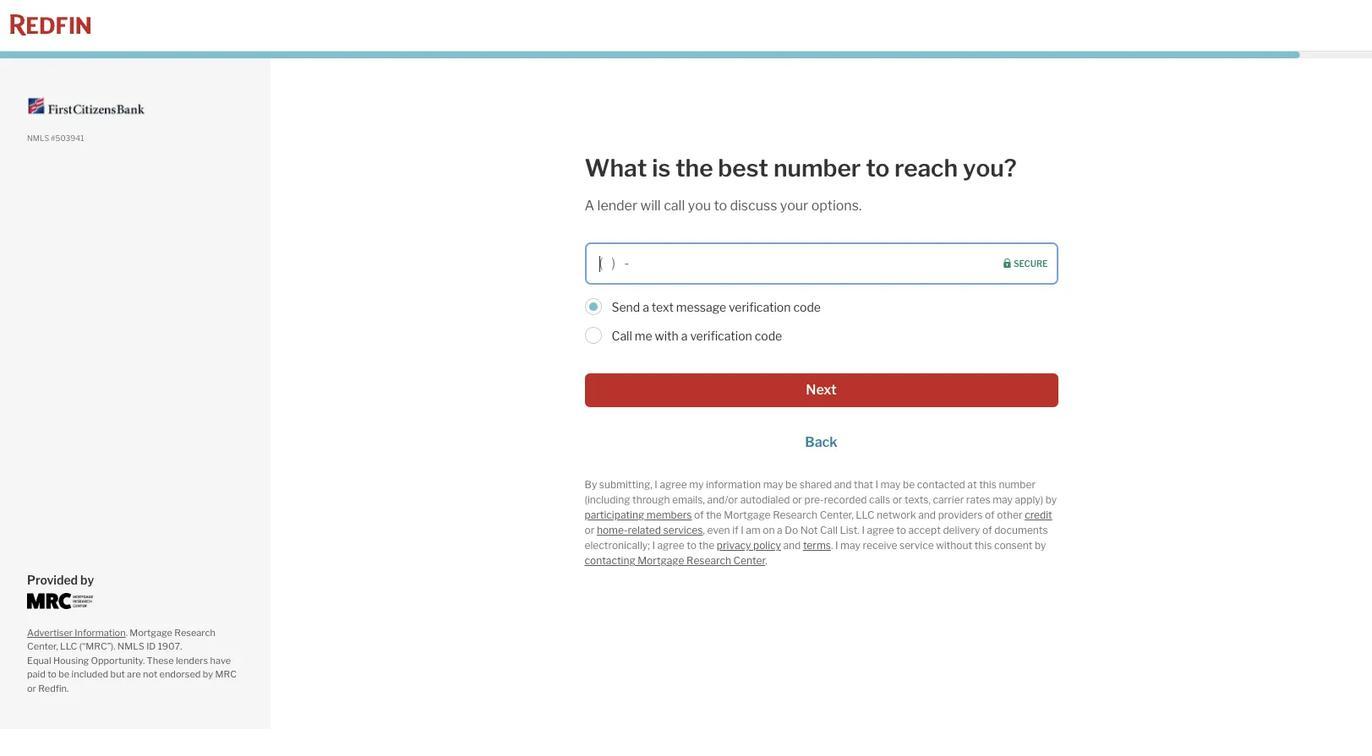 Task type: locate. For each thing, give the bounding box(es) containing it.
1 vertical spatial number
[[999, 479, 1036, 491]]

and up recorded
[[834, 479, 852, 491]]

back
[[805, 435, 838, 451]]

to
[[866, 154, 890, 183], [714, 198, 727, 214], [896, 524, 906, 537], [687, 539, 697, 552], [47, 669, 57, 681]]

you
[[688, 198, 711, 214]]

reach you?
[[894, 154, 1017, 183]]

or left the 'home-'
[[585, 524, 595, 537]]

0 vertical spatial verification code
[[729, 300, 821, 315]]

1 horizontal spatial mortgage
[[638, 555, 684, 567]]

a left the text
[[643, 300, 649, 315]]

2 vertical spatial research
[[174, 627, 215, 639]]

0 horizontal spatial call
[[612, 329, 632, 343]]

the right is
[[675, 154, 713, 183]]

verification code
[[729, 300, 821, 315], [690, 329, 782, 343]]

this right at
[[979, 479, 997, 491]]

0 vertical spatial this
[[979, 479, 997, 491]]

texts,
[[905, 494, 931, 506]]

mortgage up am
[[724, 509, 771, 522]]

2 vertical spatial mortgage
[[130, 627, 172, 639]]

1 horizontal spatial center,
[[820, 509, 854, 522]]

call
[[664, 198, 685, 214]]

0 horizontal spatial a
[[643, 300, 649, 315]]

autodialed
[[740, 494, 790, 506]]

even
[[707, 524, 730, 537]]

lenders
[[176, 655, 208, 667]]

by up mortgage research center image
[[80, 573, 94, 587]]

2 horizontal spatial and
[[918, 509, 936, 522]]

of right delivery
[[982, 524, 992, 537]]

llc inside '. mortgage research center, llc ("mrc"). nmls id 1907. equal housing opportunity. these lenders have paid to be included but are not endorsed by mrc or redfin.'
[[60, 641, 77, 653]]

at
[[967, 479, 977, 491]]

by inside '. mortgage research center, llc ("mrc"). nmls id 1907. equal housing opportunity. these lenders have paid to be included but are not endorsed by mrc or redfin.'
[[203, 669, 213, 681]]

1 horizontal spatial research
[[686, 555, 731, 567]]

1 horizontal spatial and
[[834, 479, 852, 491]]

mrc
[[215, 669, 237, 681]]

equal housing opportunity.
[[27, 655, 145, 667]]

paid
[[27, 669, 46, 681]]

research up the lenders
[[174, 627, 215, 639]]

endorsed
[[159, 669, 201, 681]]

by up credit link
[[1045, 494, 1057, 506]]

the down ,
[[699, 539, 714, 552]]

verification code down what is the best number to reach you? telephone field
[[729, 300, 821, 315]]

1 vertical spatial this
[[974, 539, 992, 552]]

by
[[1045, 494, 1057, 506], [1035, 539, 1046, 552], [80, 573, 94, 587], [203, 669, 213, 681]]

be left shared
[[785, 479, 797, 491]]

0 horizontal spatial number
[[773, 154, 861, 183]]

nmls
[[27, 134, 49, 143], [117, 641, 144, 653]]

number up apply)
[[999, 479, 1036, 491]]

1 vertical spatial center,
[[27, 641, 58, 653]]

call left me at the left top of page
[[612, 329, 632, 343]]

1 horizontal spatial or
[[792, 494, 802, 506]]

0 horizontal spatial llc
[[60, 641, 77, 653]]

agree up contacting mortgage research center 'link'
[[657, 539, 685, 552]]

1 horizontal spatial llc
[[856, 509, 875, 522]]

a right on
[[777, 524, 783, 537]]

provided
[[27, 573, 78, 587]]

contacting
[[585, 555, 635, 567]]

agree
[[660, 479, 687, 491], [867, 524, 894, 537], [657, 539, 685, 552]]

nmls left #503941
[[27, 134, 49, 143]]

0 vertical spatial call
[[612, 329, 632, 343]]

consent
[[994, 539, 1033, 552]]

this inside by submitting, i agree my information may be shared and that i may be contacted at this number (including through emails, and/or autodialed or pre-recorded calls or texts, carrier rates may apply) by participating members of the mortgage research center, llc network and providers of other credit or home-related services
[[979, 479, 997, 491]]

or
[[792, 494, 802, 506], [892, 494, 902, 506], [585, 524, 595, 537]]

research inside '. mortgage research center, llc ("mrc"). nmls id 1907. equal housing opportunity. these lenders have paid to be included but are not endorsed by mrc or redfin.'
[[174, 627, 215, 639]]

2 vertical spatial .
[[126, 627, 128, 639]]

0 vertical spatial mortgage
[[724, 509, 771, 522]]

nmls #503941
[[27, 134, 84, 143]]

i right list.
[[862, 524, 865, 537]]

of
[[694, 509, 704, 522], [985, 509, 995, 522], [982, 524, 992, 537]]

to inside '. mortgage research center, llc ("mrc"). nmls id 1907. equal housing opportunity. these lenders have paid to be included but are not endorsed by mrc or redfin.'
[[47, 669, 57, 681]]

0 horizontal spatial mortgage
[[130, 627, 172, 639]]

by down documents
[[1035, 539, 1046, 552]]

0 vertical spatial .
[[831, 539, 833, 552]]

terms
[[803, 539, 831, 552]]

research
[[773, 509, 818, 522], [686, 555, 731, 567], [174, 627, 215, 639]]

policy
[[753, 539, 781, 552]]

call inside , even if i am on a do not call list. i agree to accept delivery of documents electronically; i agree to the
[[820, 524, 838, 537]]

to down the services
[[687, 539, 697, 552]]

this inside privacy policy and terms . i may receive service without this consent by contacting mortgage research center .
[[974, 539, 992, 552]]

center, down recorded
[[820, 509, 854, 522]]

agree up receive on the right bottom of the page
[[867, 524, 894, 537]]

0 horizontal spatial research
[[174, 627, 215, 639]]

credit
[[1025, 509, 1052, 522]]

0 vertical spatial research
[[773, 509, 818, 522]]

included
[[72, 669, 108, 681]]

and
[[834, 479, 852, 491], [918, 509, 936, 522], [783, 539, 801, 552]]

center
[[733, 555, 765, 567]]

0 horizontal spatial be
[[59, 669, 70, 681]]

documents
[[994, 524, 1048, 537]]

next button
[[585, 374, 1058, 408]]

mortgage research center image
[[27, 593, 93, 609]]

number
[[773, 154, 861, 183], [999, 479, 1036, 491]]

llc down calls
[[856, 509, 875, 522]]

i right terms
[[835, 539, 838, 552]]

be
[[785, 479, 797, 491], [903, 479, 915, 491], [59, 669, 70, 681]]

1 horizontal spatial call
[[820, 524, 838, 537]]

may up the 'other'
[[993, 494, 1013, 506]]

receive
[[863, 539, 897, 552]]

me
[[635, 329, 652, 343]]

1 vertical spatial llc
[[60, 641, 77, 653]]

2 vertical spatial the
[[699, 539, 714, 552]]

1 horizontal spatial nmls
[[117, 641, 144, 653]]

be up texts,
[[903, 479, 915, 491]]

mortgage up id
[[130, 627, 172, 639]]

llc
[[856, 509, 875, 522], [60, 641, 77, 653]]

a
[[585, 198, 594, 214]]

and down do
[[783, 539, 801, 552]]

send a text message verification code
[[612, 300, 821, 315]]

related
[[628, 524, 661, 537]]

back button
[[585, 435, 1058, 451]]

to up or redfin. in the left of the page
[[47, 669, 57, 681]]

research up do
[[773, 509, 818, 522]]

be up or redfin. in the left of the page
[[59, 669, 70, 681]]

1 vertical spatial research
[[686, 555, 731, 567]]

0 vertical spatial number
[[773, 154, 861, 183]]

terms link
[[803, 539, 831, 552]]

the
[[675, 154, 713, 183], [706, 509, 722, 522], [699, 539, 714, 552]]

or up "network"
[[892, 494, 902, 506]]

1 vertical spatial nmls
[[117, 641, 144, 653]]

of inside , even if i am on a do not call list. i agree to accept delivery of documents electronically; i agree to the
[[982, 524, 992, 537]]

1 horizontal spatial number
[[999, 479, 1036, 491]]

0 vertical spatial llc
[[856, 509, 875, 522]]

by inside privacy policy and terms . i may receive service without this consent by contacting mortgage research center .
[[1035, 539, 1046, 552]]

2 vertical spatial and
[[783, 539, 801, 552]]

2 horizontal spatial research
[[773, 509, 818, 522]]

2 vertical spatial a
[[777, 524, 783, 537]]

to right you
[[714, 198, 727, 214]]

1 vertical spatial call
[[820, 524, 838, 537]]

center, down advertiser
[[27, 641, 58, 653]]

mortgage down home-related services link on the bottom
[[638, 555, 684, 567]]

0 vertical spatial a
[[643, 300, 649, 315]]

0 vertical spatial agree
[[660, 479, 687, 491]]

1 vertical spatial verification code
[[690, 329, 782, 343]]

this
[[979, 479, 997, 491], [974, 539, 992, 552]]

1 vertical spatial the
[[706, 509, 722, 522]]

number up the your options.
[[773, 154, 861, 183]]

0 vertical spatial center,
[[820, 509, 854, 522]]

call up terms link
[[820, 524, 838, 537]]

center,
[[820, 509, 854, 522], [27, 641, 58, 653]]

on
[[763, 524, 775, 537]]

1 vertical spatial .
[[765, 555, 767, 567]]

may up autodialed
[[763, 479, 783, 491]]

1 vertical spatial mortgage
[[638, 555, 684, 567]]

1 horizontal spatial be
[[785, 479, 797, 491]]

to down "network"
[[896, 524, 906, 537]]

mortgage
[[724, 509, 771, 522], [638, 555, 684, 567], [130, 627, 172, 639]]

research inside by submitting, i agree my information may be shared and that i may be contacted at this number (including through emails, and/or autodialed or pre-recorded calls or texts, carrier rates may apply) by participating members of the mortgage research center, llc network and providers of other credit or home-related services
[[773, 509, 818, 522]]

agree up emails,
[[660, 479, 687, 491]]

mortgage inside by submitting, i agree my information may be shared and that i may be contacted at this number (including through emails, and/or autodialed or pre-recorded calls or texts, carrier rates may apply) by participating members of the mortgage research center, llc network and providers of other credit or home-related services
[[724, 509, 771, 522]]

call
[[612, 329, 632, 343], [820, 524, 838, 537]]

i
[[655, 479, 658, 491], [875, 479, 878, 491], [741, 524, 744, 537], [862, 524, 865, 537], [652, 539, 655, 552], [835, 539, 838, 552]]

privacy
[[717, 539, 751, 552]]

this down delivery
[[974, 539, 992, 552]]

a
[[643, 300, 649, 315], [681, 329, 688, 343], [777, 524, 783, 537]]

lender
[[597, 198, 637, 214]]

2 vertical spatial agree
[[657, 539, 685, 552]]

2 horizontal spatial mortgage
[[724, 509, 771, 522]]

may up calls
[[881, 479, 901, 491]]

i up 'through'
[[655, 479, 658, 491]]

0 horizontal spatial center,
[[27, 641, 58, 653]]

may
[[763, 479, 783, 491], [881, 479, 901, 491], [993, 494, 1013, 506], [840, 539, 861, 552]]

llc down advertiser information button
[[60, 641, 77, 653]]

may down list.
[[840, 539, 861, 552]]

verification code down send a text message verification code
[[690, 329, 782, 343]]

a inside , even if i am on a do not call list. i agree to accept delivery of documents electronically; i agree to the
[[777, 524, 783, 537]]

, even if i am on a do not call list. i agree to accept delivery of documents electronically; i agree to the
[[585, 524, 1048, 552]]

a right 'with'
[[681, 329, 688, 343]]

service
[[899, 539, 934, 552]]

verification code for send a text message verification code
[[729, 300, 821, 315]]

the up even
[[706, 509, 722, 522]]

privacy policy and terms . i may receive service without this consent by contacting mortgage research center .
[[585, 539, 1046, 567]]

nmls left id
[[117, 641, 144, 653]]

have
[[210, 655, 231, 667]]

,
[[703, 524, 705, 537]]

apply)
[[1015, 494, 1043, 506]]

are
[[127, 669, 141, 681]]

text
[[652, 300, 674, 315]]

0 horizontal spatial and
[[783, 539, 801, 552]]

accept
[[908, 524, 941, 537]]

number inside by submitting, i agree my information may be shared and that i may be contacted at this number (including through emails, and/or autodialed or pre-recorded calls or texts, carrier rates may apply) by participating members of the mortgage research center, llc network and providers of other credit or home-related services
[[999, 479, 1036, 491]]

services
[[663, 524, 703, 537]]

or left pre-
[[792, 494, 802, 506]]

.
[[831, 539, 833, 552], [765, 555, 767, 567], [126, 627, 128, 639]]

research down privacy at bottom
[[686, 555, 731, 567]]

by left mrc at the left
[[203, 669, 213, 681]]

0 horizontal spatial nmls
[[27, 134, 49, 143]]

1 vertical spatial a
[[681, 329, 688, 343]]

2 horizontal spatial a
[[777, 524, 783, 537]]

i right the that
[[875, 479, 878, 491]]

and up the accept
[[918, 509, 936, 522]]

not
[[143, 669, 157, 681]]

contacted
[[917, 479, 965, 491]]

of down rates
[[985, 509, 995, 522]]

next
[[806, 382, 837, 398]]

0 horizontal spatial .
[[126, 627, 128, 639]]

i right 'if'
[[741, 524, 744, 537]]

best
[[718, 154, 768, 183]]

1 horizontal spatial .
[[765, 555, 767, 567]]

option group
[[585, 298, 1058, 347]]



Task type: vqa. For each thing, say whether or not it's contained in the screenshot.
29 homes •
no



Task type: describe. For each thing, give the bounding box(es) containing it.
my
[[689, 479, 704, 491]]

discuss
[[730, 198, 777, 214]]

call me with a verification code
[[612, 329, 782, 343]]

verification code for call me with a verification code
[[690, 329, 782, 343]]

your options.
[[780, 198, 862, 214]]

credit link
[[1025, 509, 1052, 522]]

submitting,
[[599, 479, 652, 491]]

the inside , even if i am on a do not call list. i agree to accept delivery of documents electronically; i agree to the
[[699, 539, 714, 552]]

emails,
[[672, 494, 705, 506]]

delivery
[[943, 524, 980, 537]]

be inside '. mortgage research center, llc ("mrc"). nmls id 1907. equal housing opportunity. these lenders have paid to be included but are not endorsed by mrc or redfin.'
[[59, 669, 70, 681]]

if
[[732, 524, 739, 537]]

what
[[585, 154, 647, 183]]

message
[[676, 300, 726, 315]]

id
[[146, 641, 156, 653]]

by
[[585, 479, 597, 491]]

am
[[746, 524, 761, 537]]

What is the best number to reach you? telephone field
[[585, 243, 1058, 285]]

calls
[[869, 494, 890, 506]]

privacy policy link
[[717, 539, 781, 552]]

0 horizontal spatial or
[[585, 524, 595, 537]]

center, inside by submitting, i agree my information may be shared and that i may be contacted at this number (including through emails, and/or autodialed or pre-recorded calls or texts, carrier rates may apply) by participating members of the mortgage research center, llc network and providers of other credit or home-related services
[[820, 509, 854, 522]]

research inside privacy policy and terms . i may receive service without this consent by contacting mortgage research center .
[[686, 555, 731, 567]]

llc inside by submitting, i agree my information may be shared and that i may be contacted at this number (including through emails, and/or autodialed or pre-recorded calls or texts, carrier rates may apply) by participating members of the mortgage research center, llc network and providers of other credit or home-related services
[[856, 509, 875, 522]]

and inside privacy policy and terms . i may receive service without this consent by contacting mortgage research center .
[[783, 539, 801, 552]]

pre-
[[804, 494, 824, 506]]

contacting mortgage research center link
[[585, 555, 765, 567]]

home-
[[597, 524, 628, 537]]

(including
[[585, 494, 630, 506]]

may inside privacy policy and terms . i may receive service without this consent by contacting mortgage research center .
[[840, 539, 861, 552]]

a lender will call you to discuss your options.
[[585, 198, 862, 214]]

shared
[[800, 479, 832, 491]]

i inside privacy policy and terms . i may receive service without this consent by contacting mortgage research center .
[[835, 539, 838, 552]]

1 horizontal spatial a
[[681, 329, 688, 343]]

through
[[632, 494, 670, 506]]

will
[[640, 198, 661, 214]]

of up ,
[[694, 509, 704, 522]]

but
[[110, 669, 125, 681]]

without
[[936, 539, 972, 552]]

participating
[[585, 509, 644, 522]]

. mortgage research center, llc ("mrc"). nmls id 1907. equal housing opportunity. these lenders have paid to be included but are not endorsed by mrc or redfin.
[[27, 627, 237, 694]]

mortgage inside '. mortgage research center, llc ("mrc"). nmls id 1907. equal housing opportunity. these lenders have paid to be included but are not endorsed by mrc or redfin.'
[[130, 627, 172, 639]]

("mrc").
[[79, 641, 115, 653]]

to left reach you?
[[866, 154, 890, 183]]

information
[[706, 479, 761, 491]]

the inside by submitting, i agree my information may be shared and that i may be contacted at this number (including through emails, and/or autodialed or pre-recorded calls or texts, carrier rates may apply) by participating members of the mortgage research center, llc network and providers of other credit or home-related services
[[706, 509, 722, 522]]

participating members link
[[585, 509, 692, 522]]

advertiser
[[27, 627, 73, 639]]

with
[[655, 329, 679, 343]]

network
[[877, 509, 916, 522]]

rates
[[966, 494, 990, 506]]

that
[[854, 479, 873, 491]]

2 horizontal spatial be
[[903, 479, 915, 491]]

0 vertical spatial nmls
[[27, 134, 49, 143]]

center, inside '. mortgage research center, llc ("mrc"). nmls id 1907. equal housing opportunity. these lenders have paid to be included but are not endorsed by mrc or redfin.'
[[27, 641, 58, 653]]

mortgage inside privacy policy and terms . i may receive service without this consent by contacting mortgage research center .
[[638, 555, 684, 567]]

advertiser information button
[[27, 627, 126, 639]]

these
[[147, 655, 174, 667]]

is
[[652, 154, 670, 183]]

by inside by submitting, i agree my information may be shared and that i may be contacted at this number (including through emails, and/or autodialed or pre-recorded calls or texts, carrier rates may apply) by participating members of the mortgage research center, llc network and providers of other credit or home-related services
[[1045, 494, 1057, 506]]

other
[[997, 509, 1023, 522]]

do
[[785, 524, 798, 537]]

electronically;
[[585, 539, 650, 552]]

1 vertical spatial and
[[918, 509, 936, 522]]

#503941
[[51, 134, 84, 143]]

1907.
[[158, 641, 182, 653]]

nmls inside '. mortgage research center, llc ("mrc"). nmls id 1907. equal housing opportunity. these lenders have paid to be included but are not endorsed by mrc or redfin.'
[[117, 641, 144, 653]]

what is the best number to reach you?
[[585, 154, 1017, 183]]

or redfin.
[[27, 683, 69, 694]]

not
[[800, 524, 818, 537]]

2 horizontal spatial .
[[831, 539, 833, 552]]

option group containing send a text message verification code
[[585, 298, 1058, 347]]

home-related services link
[[597, 524, 703, 537]]

providers
[[938, 509, 983, 522]]

0 vertical spatial the
[[675, 154, 713, 183]]

members
[[647, 509, 692, 522]]

carrier
[[933, 494, 964, 506]]

i down home-related services link on the bottom
[[652, 539, 655, 552]]

0 vertical spatial and
[[834, 479, 852, 491]]

information
[[75, 627, 126, 639]]

and/or
[[707, 494, 738, 506]]

advertiser information
[[27, 627, 126, 639]]

list.
[[840, 524, 860, 537]]

by submitting, i agree my information may be shared and that i may be contacted at this number (including through emails, and/or autodialed or pre-recorded calls or texts, carrier rates may apply) by participating members of the mortgage research center, llc network and providers of other credit or home-related services
[[585, 479, 1057, 537]]

send
[[612, 300, 640, 315]]

2 horizontal spatial or
[[892, 494, 902, 506]]

agree inside by submitting, i agree my information may be shared and that i may be contacted at this number (including through emails, and/or autodialed or pre-recorded calls or texts, carrier rates may apply) by participating members of the mortgage research center, llc network and providers of other credit or home-related services
[[660, 479, 687, 491]]

. inside '. mortgage research center, llc ("mrc"). nmls id 1907. equal housing opportunity. these lenders have paid to be included but are not endorsed by mrc or redfin.'
[[126, 627, 128, 639]]

1 vertical spatial agree
[[867, 524, 894, 537]]



